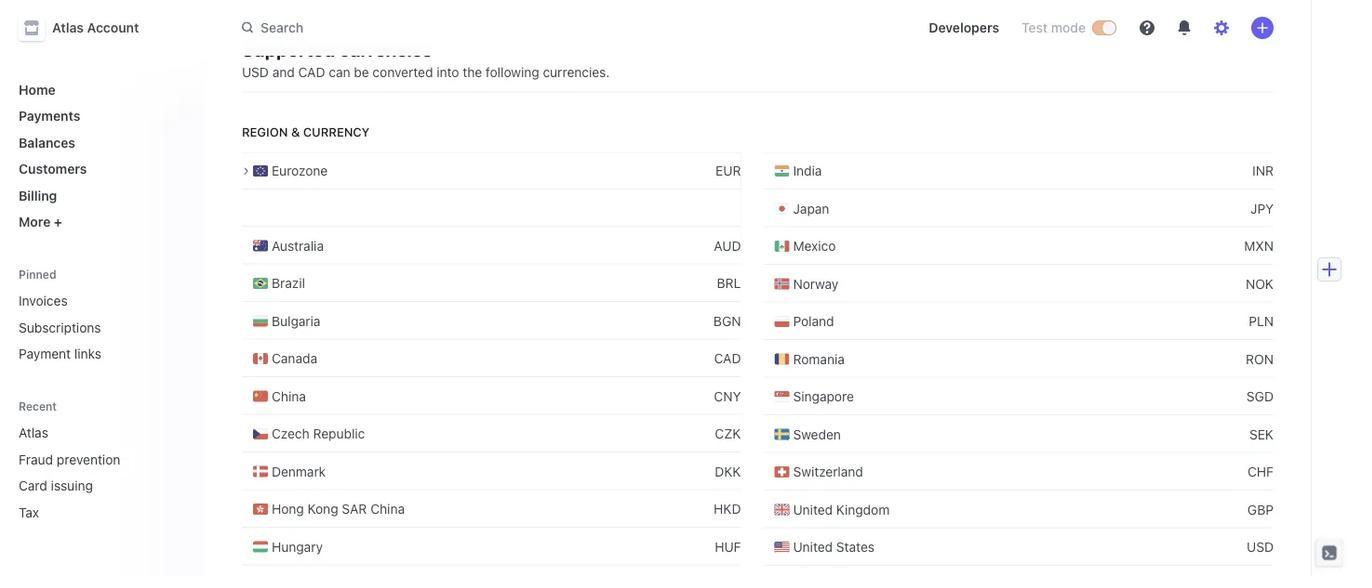 Task type: locate. For each thing, give the bounding box(es) containing it.
chf
[[1248, 465, 1274, 480]]

sar
[[342, 502, 367, 517]]

1 vertical spatial cad
[[714, 351, 741, 367]]

mexico
[[793, 239, 836, 254]]

hungary
[[272, 540, 323, 555]]

fraud
[[19, 452, 53, 467]]

atlas inside "link"
[[19, 426, 48, 441]]

the
[[463, 64, 482, 80]]

settings image
[[1214, 20, 1229, 35]]

&
[[291, 125, 300, 139]]

2 united from the top
[[793, 540, 833, 555]]

payment
[[19, 347, 71, 362]]

usd
[[242, 64, 269, 80], [1247, 540, 1274, 555]]

no image
[[774, 277, 789, 291]]

0 vertical spatial china
[[272, 389, 306, 404]]

recent navigation links element
[[0, 399, 205, 528]]

brl
[[717, 276, 741, 291]]

more
[[19, 214, 51, 230]]

usd left and
[[242, 64, 269, 80]]

cad up 'cny' on the bottom of the page
[[714, 351, 741, 367]]

1 united from the top
[[793, 502, 833, 518]]

china right sar
[[370, 502, 405, 517]]

ca image
[[253, 351, 268, 366]]

1 vertical spatial china
[[370, 502, 405, 517]]

fraud prevention
[[19, 452, 120, 467]]

recent element
[[0, 418, 205, 528]]

card issuing
[[19, 479, 93, 494]]

notifications image
[[1177, 20, 1192, 35]]

atlas link
[[11, 418, 164, 448]]

customers
[[19, 161, 87, 177]]

huf
[[715, 540, 741, 555]]

pinned element
[[11, 286, 190, 369]]

au image
[[253, 238, 268, 253]]

fraud prevention link
[[11, 445, 164, 475]]

gbp
[[1247, 502, 1274, 518]]

hong
[[272, 502, 304, 517]]

0 horizontal spatial usd
[[242, 64, 269, 80]]

core navigation links element
[[11, 74, 190, 237]]

following
[[486, 64, 539, 80]]

0 vertical spatial atlas
[[52, 20, 84, 35]]

1 horizontal spatial usd
[[1247, 540, 1274, 555]]

payments link
[[11, 101, 190, 131]]

mxn
[[1244, 239, 1274, 254]]

atlas up fraud
[[19, 426, 48, 441]]

united kingdom
[[793, 502, 890, 518]]

help image
[[1140, 20, 1155, 35]]

ch image
[[774, 465, 789, 480]]

norway
[[793, 276, 838, 292]]

1 horizontal spatial cad
[[714, 351, 741, 367]]

recent
[[19, 400, 57, 413]]

1 vertical spatial atlas
[[19, 426, 48, 441]]

0 vertical spatial cad
[[298, 64, 325, 80]]

dk image
[[253, 464, 268, 479]]

1 vertical spatial united
[[793, 540, 833, 555]]

eurozone
[[272, 163, 328, 179]]

sek
[[1249, 427, 1274, 442]]

and
[[272, 64, 295, 80]]

aud
[[714, 238, 741, 254]]

inr
[[1252, 163, 1274, 179]]

account
[[87, 20, 139, 35]]

states
[[836, 540, 875, 555]]

sg image
[[774, 390, 789, 404]]

china
[[272, 389, 306, 404], [370, 502, 405, 517]]

1 horizontal spatial atlas
[[52, 20, 84, 35]]

supported
[[242, 39, 335, 60]]

0 horizontal spatial atlas
[[19, 426, 48, 441]]

balances link
[[11, 127, 190, 158]]

0 vertical spatial usd
[[242, 64, 269, 80]]

0 vertical spatial united
[[793, 502, 833, 518]]

atlas for atlas account
[[52, 20, 84, 35]]

se image
[[774, 427, 789, 442]]

+
[[54, 214, 62, 230]]

china right cn image
[[272, 389, 306, 404]]

0 horizontal spatial cad
[[298, 64, 325, 80]]

atlas left account
[[52, 20, 84, 35]]

balances
[[19, 135, 75, 150]]

brazil
[[272, 276, 305, 291]]

united right us image
[[793, 540, 833, 555]]

billing link
[[11, 180, 190, 211]]

subscriptions
[[19, 320, 101, 335]]

united right the gb icon
[[793, 502, 833, 518]]

cn image
[[253, 389, 268, 404]]

1 vertical spatial usd
[[1247, 540, 1274, 555]]

invoices link
[[11, 286, 190, 316]]

czech
[[272, 427, 310, 442]]

cad left can
[[298, 64, 325, 80]]

eu image
[[253, 164, 268, 178]]

atlas for atlas
[[19, 426, 48, 441]]

br image
[[253, 276, 268, 291]]

cad
[[298, 64, 325, 80], [714, 351, 741, 367]]

hkd
[[714, 502, 741, 517]]

canada
[[272, 351, 317, 367]]

atlas inside button
[[52, 20, 84, 35]]

atlas
[[52, 20, 84, 35], [19, 426, 48, 441]]

card issuing link
[[11, 471, 164, 501]]

india
[[793, 163, 822, 179]]

payments
[[19, 108, 80, 124]]

us image
[[774, 540, 789, 555]]

test mode
[[1021, 20, 1086, 35]]

home
[[19, 82, 56, 97]]

usd down gbp
[[1247, 540, 1274, 555]]



Task type: describe. For each thing, give the bounding box(es) containing it.
republic
[[313, 427, 365, 442]]

switzerland
[[793, 465, 863, 480]]

tax link
[[11, 498, 164, 528]]

denmark
[[272, 464, 326, 480]]

issuing
[[51, 479, 93, 494]]

bgn
[[713, 314, 741, 329]]

pinned
[[19, 268, 56, 281]]

pl image
[[774, 314, 789, 329]]

payment links
[[19, 347, 101, 362]]

romania
[[793, 352, 845, 367]]

can
[[329, 64, 350, 80]]

ron
[[1246, 352, 1274, 367]]

czk
[[715, 427, 741, 442]]

pln
[[1249, 314, 1274, 329]]

usd inside supported currencies usd and cad can be converted into the following currencies.
[[242, 64, 269, 80]]

czech republic
[[272, 427, 365, 442]]

mode
[[1051, 20, 1086, 35]]

billing
[[19, 188, 57, 203]]

australia
[[272, 238, 324, 254]]

in image
[[774, 164, 789, 178]]

Search text field
[[231, 11, 755, 45]]

united for united kingdom
[[793, 502, 833, 518]]

sweden
[[793, 427, 841, 442]]

customers link
[[11, 154, 190, 184]]

gb image
[[774, 503, 789, 517]]

currencies.
[[543, 64, 610, 80]]

jp image
[[774, 201, 789, 216]]

currency
[[303, 125, 370, 139]]

atlas account button
[[19, 15, 158, 41]]

nok
[[1246, 276, 1274, 292]]

atlas account
[[52, 20, 139, 35]]

bg image
[[253, 314, 268, 329]]

converted
[[373, 64, 433, 80]]

region & currency
[[242, 125, 370, 139]]

links
[[74, 347, 101, 362]]

more +
[[19, 214, 62, 230]]

search
[[260, 20, 303, 35]]

1 horizontal spatial china
[[370, 502, 405, 517]]

kingdom
[[836, 502, 890, 518]]

poland
[[793, 314, 834, 329]]

eurozone button
[[242, 163, 328, 179]]

jpy
[[1250, 201, 1274, 216]]

dkk
[[715, 464, 741, 480]]

japan
[[793, 201, 829, 216]]

cz image
[[253, 427, 268, 442]]

home link
[[11, 74, 190, 105]]

subscriptions link
[[11, 313, 190, 343]]

cny
[[714, 389, 741, 404]]

card
[[19, 479, 47, 494]]

sgd
[[1247, 389, 1274, 405]]

singapore
[[793, 389, 854, 405]]

bulgaria
[[272, 314, 320, 329]]

into
[[437, 64, 459, 80]]

tax
[[19, 505, 39, 521]]

hk image
[[253, 502, 268, 517]]

cad inside supported currencies usd and cad can be converted into the following currencies.
[[298, 64, 325, 80]]

payment links link
[[11, 339, 190, 369]]

united for united states
[[793, 540, 833, 555]]

kong
[[308, 502, 338, 517]]

currencies
[[339, 39, 432, 60]]

developers link
[[921, 13, 1007, 43]]

pinned navigation links element
[[11, 267, 190, 369]]

mx image
[[774, 239, 789, 254]]

developers
[[929, 20, 999, 35]]

hong kong sar china
[[272, 502, 405, 517]]

united states
[[793, 540, 875, 555]]

supported currencies usd and cad can be converted into the following currencies.
[[242, 39, 610, 80]]

ro image
[[774, 352, 789, 367]]

be
[[354, 64, 369, 80]]

0 horizontal spatial china
[[272, 389, 306, 404]]

Search search field
[[231, 11, 755, 45]]

prevention
[[57, 452, 120, 467]]

eur
[[716, 163, 741, 179]]

hu image
[[253, 540, 268, 555]]

invoices
[[19, 294, 68, 309]]

region
[[242, 125, 288, 139]]



Task type: vqa. For each thing, say whether or not it's contained in the screenshot.
the Japan
yes



